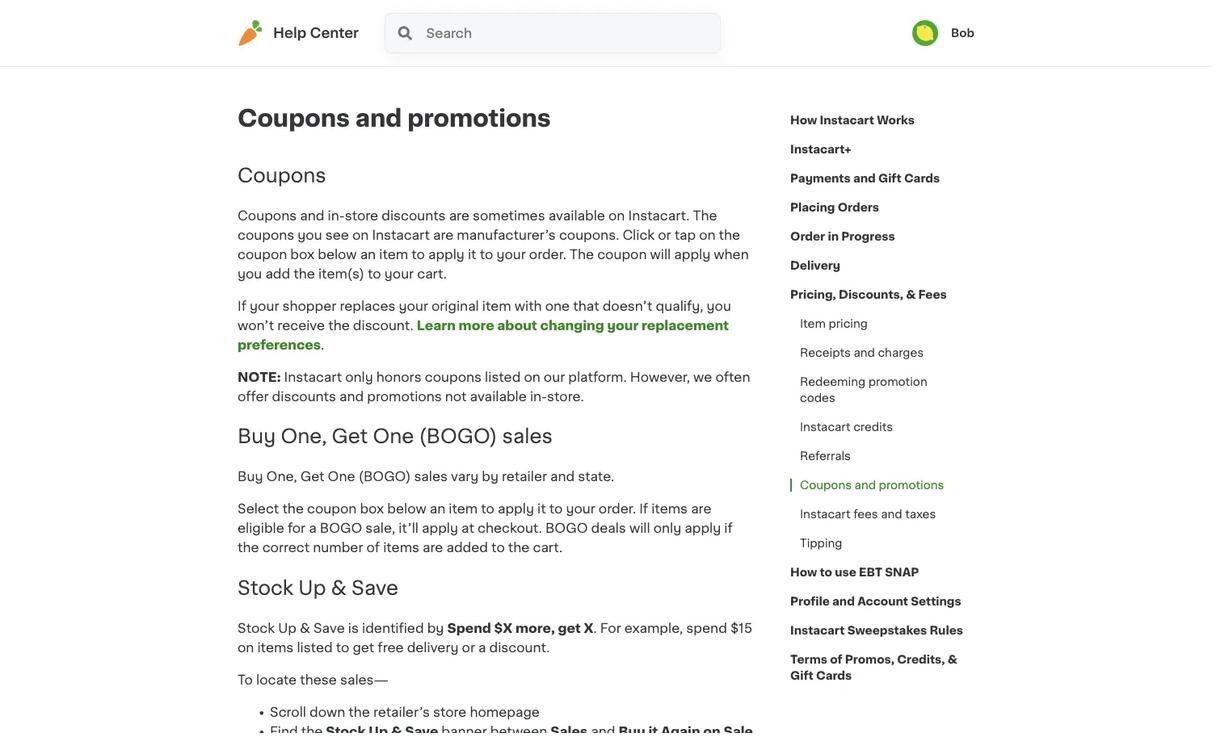 Task type: describe. For each thing, give the bounding box(es) containing it.
2 bogo from the left
[[545, 523, 588, 535]]

sales—
[[340, 674, 389, 687]]

. for . for example, spend $15 on items listed to get free delivery or a discount.
[[593, 623, 597, 636]]

see
[[325, 229, 349, 241]]

order. inside coupons and in-store discounts are sometimes available on instacart. the coupons you see on instacart are manufacturer's coupons. click or tap on the coupon box below an item to apply it to your order. the coupon will apply when you add the item(s) to your cart.
[[529, 248, 566, 261]]

instacart inside coupons and in-store discounts are sometimes available on instacart. the coupons you see on instacart are manufacturer's coupons. click or tap on the coupon box below an item to apply it to your order. the coupon will apply when you add the item(s) to your cart.
[[372, 229, 430, 241]]

pricing,
[[790, 289, 836, 301]]

item inside coupons and in-store discounts are sometimes available on instacart. the coupons you see on instacart are manufacturer's coupons. click or tap on the coupon box below an item to apply it to your order. the coupon will apply when you add the item(s) to your cart.
[[379, 248, 408, 261]]

coupons inside coupons and in-store discounts are sometimes available on instacart. the coupons you see on instacart are manufacturer's coupons. click or tap on the coupon box below an item to apply it to your order. the coupon will apply when you add the item(s) to your cart.
[[238, 229, 294, 241]]

apply up the original
[[428, 248, 465, 261]]

1 horizontal spatial get
[[558, 623, 581, 636]]

save for stock up & save
[[351, 579, 398, 598]]

the up when
[[719, 229, 740, 241]]

your up learn
[[399, 300, 428, 313]]

available inside the instacart only honors coupons listed on our platform. however, we often offer discounts and promotions not available in-store.
[[470, 390, 527, 403]]

redeeming promotion codes
[[800, 377, 927, 404]]

bob
[[951, 27, 975, 39]]

bob link
[[912, 20, 975, 46]]

homepage
[[470, 707, 540, 720]]

of inside select the coupon box below an item to apply it to your order. if items are eligible for a bogo sale, it'll apply at checkout. bogo deals will only apply if the correct number of items are added to the cart.
[[366, 542, 380, 555]]

buy one, get one (bogo) sales
[[238, 427, 553, 447]]

1 horizontal spatial gift
[[878, 173, 901, 184]]

locate
[[256, 674, 297, 687]]

rules
[[930, 625, 963, 637]]

pricing, discounts, & fees
[[790, 289, 947, 301]]

for
[[288, 523, 306, 535]]

discount. inside if your shopper replaces your original item with one that doesn't qualify, you won't receive the discount.
[[353, 319, 414, 332]]

available inside coupons and in-store discounts are sometimes available on instacart. the coupons you see on instacart are manufacturer's coupons. click or tap on the coupon box below an item to apply it to your order. the coupon will apply when you add the item(s) to your cart.
[[548, 209, 605, 222]]

one
[[545, 300, 570, 313]]

progress
[[841, 231, 895, 242]]

coupons inside 'link'
[[800, 480, 852, 491]]

to locate these sales—
[[238, 674, 389, 687]]

more,
[[515, 623, 555, 636]]

coupons and promotions inside 'link'
[[800, 480, 944, 491]]

how instacart works link
[[790, 106, 915, 135]]

stock up & save is identified by spend $x more, get x
[[238, 623, 593, 636]]

sales for buy one, get one (bogo) sales
[[502, 427, 553, 447]]

or inside coupons and in-store discounts are sometimes available on instacart. the coupons you see on instacart are manufacturer's coupons. click or tap on the coupon box below an item to apply it to your order. the coupon will apply when you add the item(s) to your cart.
[[658, 229, 671, 241]]

on right see
[[352, 229, 369, 241]]

platform.
[[568, 371, 627, 384]]

spend
[[447, 623, 491, 636]]

order. inside select the coupon box below an item to apply it to your order. if items are eligible for a bogo sale, it'll apply at checkout. bogo deals will only apply if the correct number of items are added to the cart.
[[599, 503, 636, 516]]

instacart+ link
[[790, 135, 851, 164]]

sometimes
[[473, 209, 545, 222]]

1 vertical spatial the
[[570, 248, 594, 261]]

it inside coupons and in-store discounts are sometimes available on instacart. the coupons you see on instacart are manufacturer's coupons. click or tap on the coupon box below an item to apply it to your order. the coupon will apply when you add the item(s) to your cart.
[[468, 248, 476, 261]]

cart. inside select the coupon box below an item to apply it to your order. if items are eligible for a bogo sale, it'll apply at checkout. bogo deals will only apply if the correct number of items are added to the cart.
[[533, 542, 563, 555]]

payments and gift cards
[[790, 173, 940, 184]]

discounts,
[[839, 289, 903, 301]]

terms
[[790, 655, 827, 666]]

identified
[[362, 623, 424, 636]]

coupons inside coupons and in-store discounts are sometimes available on instacart. the coupons you see on instacart are manufacturer's coupons. click or tap on the coupon box below an item to apply it to your order. the coupon will apply when you add the item(s) to your cart.
[[238, 209, 297, 222]]

receipts
[[800, 347, 851, 359]]

apply down "tap"
[[674, 248, 710, 261]]

coupon inside select the coupon box below an item to apply it to your order. if items are eligible for a bogo sale, it'll apply at checkout. bogo deals will only apply if the correct number of items are added to the cart.
[[307, 503, 357, 516]]

changing
[[540, 319, 604, 332]]

if inside if your shopper replaces your original item with one that doesn't qualify, you won't receive the discount.
[[238, 300, 246, 313]]

delivery link
[[790, 251, 840, 280]]

1 vertical spatial you
[[238, 267, 262, 280]]

qualify,
[[656, 300, 703, 313]]

instacart.
[[628, 209, 690, 222]]

pricing, discounts, & fees link
[[790, 280, 947, 309]]

one for buy one, get one (bogo) sales
[[373, 427, 414, 447]]

if inside select the coupon box below an item to apply it to your order. if items are eligible for a bogo sale, it'll apply at checkout. bogo deals will only apply if the correct number of items are added to the cart.
[[639, 503, 648, 516]]

not
[[445, 390, 467, 403]]

it inside select the coupon box below an item to apply it to your order. if items are eligible for a bogo sale, it'll apply at checkout. bogo deals will only apply if the correct number of items are added to the cart.
[[537, 503, 546, 516]]

discount. inside . for example, spend $15 on items listed to get free delivery or a discount.
[[489, 642, 550, 655]]

number
[[313, 542, 363, 555]]

item for original
[[482, 300, 511, 313]]

get for buy one, get one (bogo) sales vary by retailer and state.
[[300, 471, 324, 484]]

will inside select the coupon box below an item to apply it to your order. if items are eligible for a bogo sale, it'll apply at checkout. bogo deals will only apply if the correct number of items are added to the cart.
[[629, 523, 650, 535]]

retailer's
[[373, 707, 430, 720]]

referrals link
[[790, 442, 861, 471]]

0 vertical spatial items
[[651, 503, 688, 516]]

promotions inside 'link'
[[879, 480, 944, 491]]

below inside select the coupon box below an item to apply it to your order. if items are eligible for a bogo sale, it'll apply at checkout. bogo deals will only apply if the correct number of items are added to the cart.
[[387, 503, 426, 516]]

save for stock up & save is identified by spend $x more, get x
[[314, 623, 345, 636]]

snap
[[885, 567, 919, 579]]

& for pricing, discounts, & fees
[[906, 289, 916, 301]]

promos,
[[845, 655, 895, 666]]

one, for buy one, get one (bogo) sales vary by retailer and state.
[[266, 471, 297, 484]]

on inside the instacart only honors coupons listed on our platform. however, we often offer discounts and promotions not available in-store.
[[524, 371, 540, 384]]

$x
[[494, 623, 512, 636]]

your down the manufacturer's
[[496, 248, 526, 261]]

and inside the instacart only honors coupons listed on our platform. however, we often offer discounts and promotions not available in-store.
[[339, 390, 364, 403]]

original
[[431, 300, 479, 313]]

in
[[828, 231, 839, 242]]

to
[[238, 674, 253, 687]]

fees
[[853, 509, 878, 520]]

taxes
[[905, 509, 936, 520]]

vary
[[451, 471, 479, 484]]

learn more about changing your replacement preferences
[[238, 319, 729, 351]]

only inside the instacart only honors coupons listed on our platform. however, we often offer discounts and promotions not available in-store.
[[345, 371, 373, 384]]

settings
[[911, 596, 961, 608]]

gift inside "terms of promos, credits, & gift cards"
[[790, 671, 813, 682]]

works
[[877, 115, 915, 126]]

receive
[[277, 319, 325, 332]]

redeeming promotion codes link
[[790, 368, 975, 413]]

scroll
[[270, 707, 306, 720]]

$15
[[730, 623, 752, 636]]

store.
[[547, 390, 584, 403]]

& for stock up & save is identified by spend $x more, get x
[[300, 623, 310, 636]]

profile and account settings
[[790, 596, 961, 608]]

profile and account settings link
[[790, 587, 961, 617]]

terms of promos, credits, & gift cards link
[[790, 646, 975, 691]]

box inside coupons and in-store discounts are sometimes available on instacart. the coupons you see on instacart are manufacturer's coupons. click or tap on the coupon box below an item to apply it to your order. the coupon will apply when you add the item(s) to your cart.
[[290, 248, 314, 261]]

instacart for instacart credits
[[800, 422, 851, 433]]

on right "tap"
[[699, 229, 716, 241]]

spend
[[686, 623, 727, 636]]

placing
[[790, 202, 835, 213]]

how to use ebt snap link
[[790, 558, 919, 587]]

listed inside . for example, spend $15 on items listed to get free delivery or a discount.
[[297, 642, 333, 655]]

instacart+
[[790, 144, 851, 155]]

an inside select the coupon box below an item to apply it to your order. if items are eligible for a bogo sale, it'll apply at checkout. bogo deals will only apply if the correct number of items are added to the cart.
[[430, 503, 445, 516]]

placing orders link
[[790, 193, 879, 222]]

0 horizontal spatial coupon
[[238, 248, 287, 261]]

coupons inside the instacart only honors coupons listed on our platform. however, we often offer discounts and promotions not available in-store.
[[425, 371, 482, 384]]

payments and gift cards link
[[790, 164, 940, 193]]

x
[[584, 623, 593, 636]]

discounts inside the instacart only honors coupons listed on our platform. however, we often offer discounts and promotions not available in-store.
[[272, 390, 336, 403]]

a inside . for example, spend $15 on items listed to get free delivery or a discount.
[[478, 642, 486, 655]]

redeeming
[[800, 377, 866, 388]]

scroll down the retailer's store homepage
[[270, 707, 540, 720]]

however,
[[630, 371, 690, 384]]

instacart for instacart sweepstakes rules
[[790, 625, 845, 637]]

. for .
[[321, 338, 324, 351]]

is
[[348, 623, 359, 636]]

. for example, spend $15 on items listed to get free delivery or a discount.
[[238, 623, 752, 655]]

buy for buy one, get one (bogo) sales
[[238, 427, 276, 447]]

item
[[800, 318, 826, 330]]

(bogo) for buy one, get one (bogo) sales
[[419, 427, 497, 447]]

buy one, get one (bogo) sales vary by retailer and state.
[[238, 471, 614, 484]]

box inside select the coupon box below an item to apply it to your order. if items are eligible for a bogo sale, it'll apply at checkout. bogo deals will only apply if the correct number of items are added to the cart.
[[360, 503, 384, 516]]

a inside select the coupon box below an item to apply it to your order. if items are eligible for a bogo sale, it'll apply at checkout. bogo deals will only apply if the correct number of items are added to the cart.
[[309, 523, 316, 535]]

the down checkout.
[[508, 542, 530, 555]]

deals
[[591, 523, 626, 535]]

store inside coupons and in-store discounts are sometimes available on instacart. the coupons you see on instacart are manufacturer's coupons. click or tap on the coupon box below an item to apply it to your order. the coupon will apply when you add the item(s) to your cart.
[[345, 209, 378, 222]]

account
[[857, 596, 908, 608]]

example,
[[624, 623, 683, 636]]

will inside coupons and in-store discounts are sometimes available on instacart. the coupons you see on instacart are manufacturer's coupons. click or tap on the coupon box below an item to apply it to your order. the coupon will apply when you add the item(s) to your cart.
[[650, 248, 671, 261]]

sweepstakes
[[847, 625, 927, 637]]

Search search field
[[425, 14, 720, 53]]

2 horizontal spatial coupon
[[597, 248, 647, 261]]

instacart credits
[[800, 422, 893, 433]]

preferences
[[238, 338, 321, 351]]

with
[[515, 300, 542, 313]]

shopper
[[282, 300, 336, 313]]

if your shopper replaces your original item with one that doesn't qualify, you won't receive the discount.
[[238, 300, 731, 332]]

tap
[[674, 229, 696, 241]]

in- inside the instacart only honors coupons listed on our platform. however, we often offer discounts and promotions not available in-store.
[[530, 390, 547, 403]]



Task type: locate. For each thing, give the bounding box(es) containing it.
it down retailer
[[537, 503, 546, 516]]

apply left at
[[422, 523, 458, 535]]

instacart up tipping
[[800, 509, 851, 520]]

instacart sweepstakes rules link
[[790, 617, 963, 646]]

2 horizontal spatial you
[[707, 300, 731, 313]]

coupons up add
[[238, 229, 294, 241]]

item inside if your shopper replaces your original item with one that doesn't qualify, you won't receive the discount.
[[482, 300, 511, 313]]

0 horizontal spatial if
[[238, 300, 246, 313]]

0 horizontal spatial only
[[345, 371, 373, 384]]

1 vertical spatial how
[[790, 567, 817, 579]]

note:
[[238, 371, 284, 384]]

(bogo) down not
[[419, 427, 497, 447]]

0 horizontal spatial up
[[278, 623, 297, 636]]

won't
[[238, 319, 274, 332]]

0 vertical spatial one
[[373, 427, 414, 447]]

&
[[906, 289, 916, 301], [331, 579, 347, 598], [300, 623, 310, 636], [948, 655, 957, 666]]

listed
[[485, 371, 521, 384], [297, 642, 333, 655]]

0 vertical spatial below
[[318, 248, 357, 261]]

only inside select the coupon box below an item to apply it to your order. if items are eligible for a bogo sale, it'll apply at checkout. bogo deals will only apply if the correct number of items are added to the cart.
[[653, 523, 681, 535]]

discount. down 'more,'
[[489, 642, 550, 655]]

0 vertical spatial or
[[658, 229, 671, 241]]

it'll
[[399, 523, 419, 535]]

your up 'deals'
[[566, 503, 595, 516]]

item
[[379, 248, 408, 261], [482, 300, 511, 313], [449, 503, 478, 516]]

1 horizontal spatial items
[[383, 542, 419, 555]]

the
[[719, 229, 740, 241], [294, 267, 315, 280], [328, 319, 350, 332], [282, 503, 304, 516], [238, 542, 259, 555], [508, 542, 530, 555], [349, 707, 370, 720]]

& for stock up & save
[[331, 579, 347, 598]]

. left for
[[593, 623, 597, 636]]

by right vary
[[482, 471, 499, 484]]

sales for buy one, get one (bogo) sales vary by retailer and state.
[[414, 471, 448, 484]]

how to use ebt snap
[[790, 567, 919, 579]]

listed down the learn more about changing your replacement preferences link
[[485, 371, 521, 384]]

the down replaces
[[328, 319, 350, 332]]

buy up select
[[238, 471, 263, 484]]

an
[[360, 248, 376, 261], [430, 503, 445, 516]]

coupons up not
[[425, 371, 482, 384]]

an down buy one, get one (bogo) sales vary by retailer and state.
[[430, 503, 445, 516]]

apply up checkout.
[[498, 503, 534, 516]]

gift down terms
[[790, 671, 813, 682]]

store up see
[[345, 209, 378, 222]]

1 vertical spatial below
[[387, 503, 426, 516]]

profile
[[790, 596, 830, 608]]

0 vertical spatial save
[[351, 579, 398, 598]]

1 vertical spatial if
[[639, 503, 648, 516]]

1 horizontal spatial available
[[548, 209, 605, 222]]

1 vertical spatial available
[[470, 390, 527, 403]]

0 horizontal spatial it
[[468, 248, 476, 261]]

below down see
[[318, 248, 357, 261]]

by
[[482, 471, 499, 484], [427, 623, 444, 636]]

your up replaces
[[384, 267, 414, 280]]

up for stock up & save is identified by spend $x more, get x
[[278, 623, 297, 636]]

at
[[461, 523, 474, 535]]

credits,
[[897, 655, 945, 666]]

up down 'number' on the left bottom of page
[[298, 579, 326, 598]]

it
[[468, 248, 476, 261], [537, 503, 546, 516]]

your inside learn more about changing your replacement preferences
[[607, 319, 639, 332]]

0 vertical spatial buy
[[238, 427, 276, 447]]

one, up select
[[266, 471, 297, 484]]

0 vertical spatial one,
[[281, 427, 327, 447]]

the right down
[[349, 707, 370, 720]]

added
[[446, 542, 488, 555]]

cards down terms
[[816, 671, 852, 682]]

in- up see
[[328, 209, 345, 222]]

gift
[[878, 173, 901, 184], [790, 671, 813, 682]]

& down rules
[[948, 655, 957, 666]]

item up at
[[449, 503, 478, 516]]

instacart inside the instacart only honors coupons listed on our platform. however, we often offer discounts and promotions not available in-store.
[[284, 371, 342, 384]]

you left add
[[238, 267, 262, 280]]

1 horizontal spatial coupons
[[425, 371, 482, 384]]

1 horizontal spatial a
[[478, 642, 486, 655]]

instacart credits link
[[790, 413, 903, 442]]

store right retailer's
[[433, 707, 467, 720]]

0 horizontal spatial order.
[[529, 248, 566, 261]]

gift up orders
[[878, 173, 901, 184]]

instacart up the referrals
[[800, 422, 851, 433]]

1 vertical spatial get
[[353, 642, 374, 655]]

2 horizontal spatial item
[[482, 300, 511, 313]]

will down click
[[650, 248, 671, 261]]

bogo left 'deals'
[[545, 523, 588, 535]]

receipts and charges
[[800, 347, 924, 359]]

tipping link
[[790, 529, 852, 558]]

1 bogo from the left
[[320, 523, 362, 535]]

1 vertical spatial only
[[653, 523, 681, 535]]

manufacturer's
[[457, 229, 556, 241]]

your inside select the coupon box below an item to apply it to your order. if items are eligible for a bogo sale, it'll apply at checkout. bogo deals will only apply if the correct number of items are added to the cart.
[[566, 503, 595, 516]]

eligible
[[238, 523, 284, 535]]

0 horizontal spatial available
[[470, 390, 527, 403]]

0 horizontal spatial discounts
[[272, 390, 336, 403]]

. down 'receive'
[[321, 338, 324, 351]]

bogo up 'number' on the left bottom of page
[[320, 523, 362, 535]]

1 buy from the top
[[238, 427, 276, 447]]

1 vertical spatial items
[[383, 542, 419, 555]]

or down spend on the bottom of the page
[[462, 642, 475, 655]]

0 vertical spatial cart.
[[417, 267, 447, 280]]

2 vertical spatial item
[[449, 503, 478, 516]]

for
[[600, 623, 621, 636]]

cart.
[[417, 267, 447, 280], [533, 542, 563, 555]]

in- down the our
[[530, 390, 547, 403]]

0 vertical spatial by
[[482, 471, 499, 484]]

item(s)
[[318, 267, 364, 280]]

and inside coupons and in-store discounts are sometimes available on instacart. the coupons you see on instacart are manufacturer's coupons. click or tap on the coupon box below an item to apply it to your order. the coupon will apply when you add the item(s) to your cart.
[[300, 209, 324, 222]]

0 vertical spatial in-
[[328, 209, 345, 222]]

an inside coupons and in-store discounts are sometimes available on instacart. the coupons you see on instacart are manufacturer's coupons. click or tap on the coupon box below an item to apply it to your order. the coupon will apply when you add the item(s) to your cart.
[[360, 248, 376, 261]]

apply left if
[[685, 523, 721, 535]]

discounts inside coupons and in-store discounts are sometimes available on instacart. the coupons you see on instacart are manufacturer's coupons. click or tap on the coupon box below an item to apply it to your order. the coupon will apply when you add the item(s) to your cart.
[[382, 209, 446, 222]]

get left x at the bottom of the page
[[558, 623, 581, 636]]

order in progress link
[[790, 222, 895, 251]]

.
[[321, 338, 324, 351], [593, 623, 597, 636]]

cart. up the original
[[417, 267, 447, 280]]

coupon down click
[[597, 248, 647, 261]]

0 horizontal spatial an
[[360, 248, 376, 261]]

a
[[309, 523, 316, 535], [478, 642, 486, 655]]

cards inside "terms of promos, credits, & gift cards"
[[816, 671, 852, 682]]

help center
[[273, 26, 359, 40]]

instacart inside 'link'
[[800, 509, 851, 520]]

1 horizontal spatial coupons and promotions
[[800, 480, 944, 491]]

coupons.
[[559, 229, 619, 241]]

items inside . for example, spend $15 on items listed to get free delivery or a discount.
[[257, 642, 294, 655]]

honors
[[376, 371, 422, 384]]

in- inside coupons and in-store discounts are sometimes available on instacart. the coupons you see on instacart are manufacturer's coupons. click or tap on the coupon box below an item to apply it to your order. the coupon will apply when you add the item(s) to your cart.
[[328, 209, 345, 222]]

below inside coupons and in-store discounts are sometimes available on instacart. the coupons you see on instacart are manufacturer's coupons. click or tap on the coupon box below an item to apply it to your order. the coupon will apply when you add the item(s) to your cart.
[[318, 248, 357, 261]]

0 horizontal spatial cards
[[816, 671, 852, 682]]

instacart up instacart+ link
[[820, 115, 874, 126]]

how up profile
[[790, 567, 817, 579]]

instacart down preferences
[[284, 371, 342, 384]]

0 vertical spatial only
[[345, 371, 373, 384]]

get for buy one, get one (bogo) sales
[[332, 427, 368, 447]]

listed inside the instacart only honors coupons listed on our platform. however, we often offer discounts and promotions not available in-store.
[[485, 371, 521, 384]]

only left honors
[[345, 371, 373, 384]]

1 horizontal spatial it
[[537, 503, 546, 516]]

you for and
[[298, 229, 322, 241]]

0 horizontal spatial get
[[300, 471, 324, 484]]

to
[[411, 248, 425, 261], [480, 248, 493, 261], [368, 267, 381, 280], [481, 503, 494, 516], [549, 503, 563, 516], [491, 542, 505, 555], [820, 567, 832, 579], [336, 642, 349, 655]]

if
[[238, 300, 246, 313], [639, 503, 648, 516]]

1 vertical spatial one
[[328, 471, 355, 484]]

1 vertical spatial (bogo)
[[358, 471, 411, 484]]

help
[[273, 26, 306, 40]]

1 horizontal spatial cards
[[904, 173, 940, 184]]

the down eligible
[[238, 542, 259, 555]]

1 vertical spatial discount.
[[489, 642, 550, 655]]

1 vertical spatial get
[[300, 471, 324, 484]]

1 horizontal spatial coupon
[[307, 503, 357, 516]]

will right 'deals'
[[629, 523, 650, 535]]

item for an
[[449, 503, 478, 516]]

pricing
[[829, 318, 868, 330]]

instacart right see
[[372, 229, 430, 241]]

0 vertical spatial discount.
[[353, 319, 414, 332]]

1 vertical spatial buy
[[238, 471, 263, 484]]

stock up to
[[238, 623, 275, 636]]

a right for
[[309, 523, 316, 535]]

will
[[650, 248, 671, 261], [629, 523, 650, 535]]

sales
[[502, 427, 553, 447], [414, 471, 448, 484]]

on left the our
[[524, 371, 540, 384]]

or inside . for example, spend $15 on items listed to get free delivery or a discount.
[[462, 642, 475, 655]]

coupons and promotions link
[[790, 471, 954, 500]]

sales left vary
[[414, 471, 448, 484]]

available up coupons.
[[548, 209, 605, 222]]

1 horizontal spatial in-
[[530, 390, 547, 403]]

order. down coupons.
[[529, 248, 566, 261]]

get inside . for example, spend $15 on items listed to get free delivery or a discount.
[[353, 642, 374, 655]]

instacart image
[[238, 20, 263, 46]]

0 vertical spatial coupons
[[238, 229, 294, 241]]

get down is
[[353, 642, 374, 655]]

you up replacement
[[707, 300, 731, 313]]

0 vertical spatial how
[[790, 115, 817, 126]]

help center link
[[238, 20, 359, 46]]

user avatar image
[[912, 20, 938, 46]]

coupons and in-store discounts are sometimes available on instacart. the coupons you see on instacart are manufacturer's coupons. click or tap on the coupon box below an item to apply it to your order. the coupon will apply when you add the item(s) to your cart.
[[238, 209, 749, 280]]

referrals
[[800, 451, 851, 462]]

a down spend on the bottom of the page
[[478, 642, 486, 655]]

1 horizontal spatial if
[[639, 503, 648, 516]]

1 vertical spatial cards
[[816, 671, 852, 682]]

discounts
[[382, 209, 446, 222], [272, 390, 336, 403]]

promotions inside the instacart only honors coupons listed on our platform. however, we often offer discounts and promotions not available in-store.
[[367, 390, 442, 403]]

order
[[790, 231, 825, 242]]

you
[[298, 229, 322, 241], [238, 267, 262, 280], [707, 300, 731, 313]]

0 vertical spatial sales
[[502, 427, 553, 447]]

offer
[[238, 390, 269, 403]]

0 horizontal spatial of
[[366, 542, 380, 555]]

credits
[[853, 422, 893, 433]]

you inside if your shopper replaces your original item with one that doesn't qualify, you won't receive the discount.
[[707, 300, 731, 313]]

if
[[724, 523, 733, 535]]

0 vertical spatial coupons and promotions
[[238, 107, 551, 130]]

below up it'll
[[387, 503, 426, 516]]

1 vertical spatial save
[[314, 623, 345, 636]]

one,
[[281, 427, 327, 447], [266, 471, 297, 484]]

0 horizontal spatial the
[[570, 248, 594, 261]]

1 horizontal spatial (bogo)
[[419, 427, 497, 447]]

save
[[351, 579, 398, 598], [314, 623, 345, 636]]

one for buy one, get one (bogo) sales vary by retailer and state.
[[328, 471, 355, 484]]

1 vertical spatial box
[[360, 503, 384, 516]]

item inside select the coupon box below an item to apply it to your order. if items are eligible for a bogo sale, it'll apply at checkout. bogo deals will only apply if the correct number of items are added to the cart.
[[449, 503, 478, 516]]

0 horizontal spatial discount.
[[353, 319, 414, 332]]

to inside . for example, spend $15 on items listed to get free delivery or a discount.
[[336, 642, 349, 655]]

save left is
[[314, 623, 345, 636]]

stock
[[238, 579, 293, 598], [238, 623, 275, 636]]

item up replaces
[[379, 248, 408, 261]]

0 horizontal spatial listed
[[297, 642, 333, 655]]

0 horizontal spatial one
[[328, 471, 355, 484]]

1 horizontal spatial you
[[298, 229, 322, 241]]

2 stock from the top
[[238, 623, 275, 636]]

(bogo) for buy one, get one (bogo) sales vary by retailer and state.
[[358, 471, 411, 484]]

0 vertical spatial will
[[650, 248, 671, 261]]

you left see
[[298, 229, 322, 241]]

to inside the how to use ebt snap link
[[820, 567, 832, 579]]

. inside . for example, spend $15 on items listed to get free delivery or a discount.
[[593, 623, 597, 636]]

1 vertical spatial store
[[433, 707, 467, 720]]

add
[[265, 267, 290, 280]]

stock for stock up & save is identified by spend $x more, get x
[[238, 623, 275, 636]]

and
[[355, 107, 402, 130], [853, 173, 876, 184], [300, 209, 324, 222], [854, 347, 875, 359], [339, 390, 364, 403], [550, 471, 575, 484], [855, 480, 876, 491], [881, 509, 902, 520], [832, 596, 855, 608]]

0 vertical spatial an
[[360, 248, 376, 261]]

& left fees
[[906, 289, 916, 301]]

buy down offer
[[238, 427, 276, 447]]

0 vertical spatial box
[[290, 248, 314, 261]]

stock up & save
[[238, 579, 398, 598]]

0 horizontal spatial gift
[[790, 671, 813, 682]]

instacart only honors coupons listed on our platform. however, we often offer discounts and promotions not available in-store.
[[238, 371, 750, 403]]

box
[[290, 248, 314, 261], [360, 503, 384, 516]]

the down coupons.
[[570, 248, 594, 261]]

replacement
[[642, 319, 729, 332]]

about
[[497, 319, 537, 332]]

the right add
[[294, 267, 315, 280]]

that
[[573, 300, 599, 313]]

instacart for instacart only honors coupons listed on our platform. however, we often offer discounts and promotions not available in-store.
[[284, 371, 342, 384]]

the inside if your shopper replaces your original item with one that doesn't qualify, you won't receive the discount.
[[328, 319, 350, 332]]

0 vertical spatial .
[[321, 338, 324, 351]]

on inside . for example, spend $15 on items listed to get free delivery or a discount.
[[238, 642, 254, 655]]

cart. inside coupons and in-store discounts are sometimes available on instacart. the coupons you see on instacart are manufacturer's coupons. click or tap on the coupon box below an item to apply it to your order. the coupon will apply when you add the item(s) to your cart.
[[417, 267, 447, 280]]

one down buy one, get one (bogo) sales
[[328, 471, 355, 484]]

1 vertical spatial discounts
[[272, 390, 336, 403]]

1 vertical spatial item
[[482, 300, 511, 313]]

the up "tap"
[[693, 209, 717, 222]]

select
[[238, 503, 279, 516]]

instacart for instacart fees and taxes
[[800, 509, 851, 520]]

listed up to locate these sales— on the bottom of the page
[[297, 642, 333, 655]]

how instacart works
[[790, 115, 915, 126]]

0 vertical spatial a
[[309, 523, 316, 535]]

order. up 'deals'
[[599, 503, 636, 516]]

1 horizontal spatial the
[[693, 209, 717, 222]]

delivery
[[790, 260, 840, 272]]

it down the manufacturer's
[[468, 248, 476, 261]]

available right not
[[470, 390, 527, 403]]

instacart fees and taxes link
[[790, 500, 946, 529]]

how
[[790, 115, 817, 126], [790, 567, 817, 579]]

2 vertical spatial you
[[707, 300, 731, 313]]

on up click
[[608, 209, 625, 222]]

0 horizontal spatial by
[[427, 623, 444, 636]]

how for how instacart works
[[790, 115, 817, 126]]

0 vertical spatial promotions
[[407, 107, 551, 130]]

bogo
[[320, 523, 362, 535], [545, 523, 588, 535]]

how for how to use ebt snap
[[790, 567, 817, 579]]

an up item(s)
[[360, 248, 376, 261]]

how up instacart+
[[790, 115, 817, 126]]

sales up retailer
[[502, 427, 553, 447]]

save up identified
[[351, 579, 398, 598]]

1 horizontal spatial of
[[830, 655, 842, 666]]

0 vertical spatial stock
[[238, 579, 293, 598]]

2 horizontal spatial items
[[651, 503, 688, 516]]

codes
[[800, 393, 835, 404]]

0 vertical spatial discounts
[[382, 209, 446, 222]]

1 vertical spatial listed
[[297, 642, 333, 655]]

coupons and promotions
[[238, 107, 551, 130], [800, 480, 944, 491]]

on up to
[[238, 642, 254, 655]]

stock for stock up & save
[[238, 579, 293, 598]]

1 horizontal spatial get
[[332, 427, 368, 447]]

& inside "terms of promos, credits, & gift cards"
[[948, 655, 957, 666]]

1 horizontal spatial .
[[593, 623, 597, 636]]

up down stock up & save
[[278, 623, 297, 636]]

one, for buy one, get one (bogo) sales
[[281, 427, 327, 447]]

free
[[378, 642, 404, 655]]

up for stock up & save
[[298, 579, 326, 598]]

1 stock from the top
[[238, 579, 293, 598]]

items
[[651, 503, 688, 516], [383, 542, 419, 555], [257, 642, 294, 655]]

use
[[835, 567, 856, 579]]

one up buy one, get one (bogo) sales vary by retailer and state.
[[373, 427, 414, 447]]

when
[[714, 248, 749, 261]]

correct
[[262, 542, 310, 555]]

your down doesn't
[[607, 319, 639, 332]]

item up more
[[482, 300, 511, 313]]

cart. down checkout.
[[533, 542, 563, 555]]

or down instacart.
[[658, 229, 671, 241]]

item pricing link
[[790, 309, 877, 339]]

of right terms
[[830, 655, 842, 666]]

your up won't
[[250, 300, 279, 313]]

1 horizontal spatial sales
[[502, 427, 553, 447]]

coupon up add
[[238, 248, 287, 261]]

the
[[693, 209, 717, 222], [570, 248, 594, 261]]

box up "sale," at the bottom
[[360, 503, 384, 516]]

0 vertical spatial get
[[558, 623, 581, 636]]

instacart down profile
[[790, 625, 845, 637]]

buy for buy one, get one (bogo) sales vary by retailer and state.
[[238, 471, 263, 484]]

get
[[332, 427, 368, 447], [300, 471, 324, 484]]

0 vertical spatial available
[[548, 209, 605, 222]]

receipts and charges link
[[790, 339, 933, 368]]

cards down the works
[[904, 173, 940, 184]]

0 vertical spatial if
[[238, 300, 246, 313]]

discount.
[[353, 319, 414, 332], [489, 642, 550, 655]]

you for your
[[707, 300, 731, 313]]

0 vertical spatial of
[[366, 542, 380, 555]]

learn more about changing your replacement preferences link
[[238, 319, 729, 351]]

0 vertical spatial the
[[693, 209, 717, 222]]

1 horizontal spatial below
[[387, 503, 426, 516]]

coupon up 'number' on the left bottom of page
[[307, 503, 357, 516]]

checkout.
[[478, 523, 542, 535]]

1 vertical spatial a
[[478, 642, 486, 655]]

by up the delivery
[[427, 623, 444, 636]]

0 horizontal spatial bogo
[[320, 523, 362, 535]]

0 vertical spatial get
[[332, 427, 368, 447]]

discount. down replaces
[[353, 319, 414, 332]]

of inside "terms of promos, credits, & gift cards"
[[830, 655, 842, 666]]

0 vertical spatial you
[[298, 229, 322, 241]]

& down 'number' on the left bottom of page
[[331, 579, 347, 598]]

0 horizontal spatial get
[[353, 642, 374, 655]]

state.
[[578, 471, 614, 484]]

the up for
[[282, 503, 304, 516]]

1 horizontal spatial box
[[360, 503, 384, 516]]

2 how from the top
[[790, 567, 817, 579]]

or
[[658, 229, 671, 241], [462, 642, 475, 655]]

0 vertical spatial it
[[468, 248, 476, 261]]

1 how from the top
[[790, 115, 817, 126]]

0 horizontal spatial store
[[345, 209, 378, 222]]

placing orders
[[790, 202, 879, 213]]

& down stock up & save
[[300, 623, 310, 636]]

0 horizontal spatial a
[[309, 523, 316, 535]]

2 buy from the top
[[238, 471, 263, 484]]

1 vertical spatial up
[[278, 623, 297, 636]]



Task type: vqa. For each thing, say whether or not it's contained in the screenshot.
the topmost Available
yes



